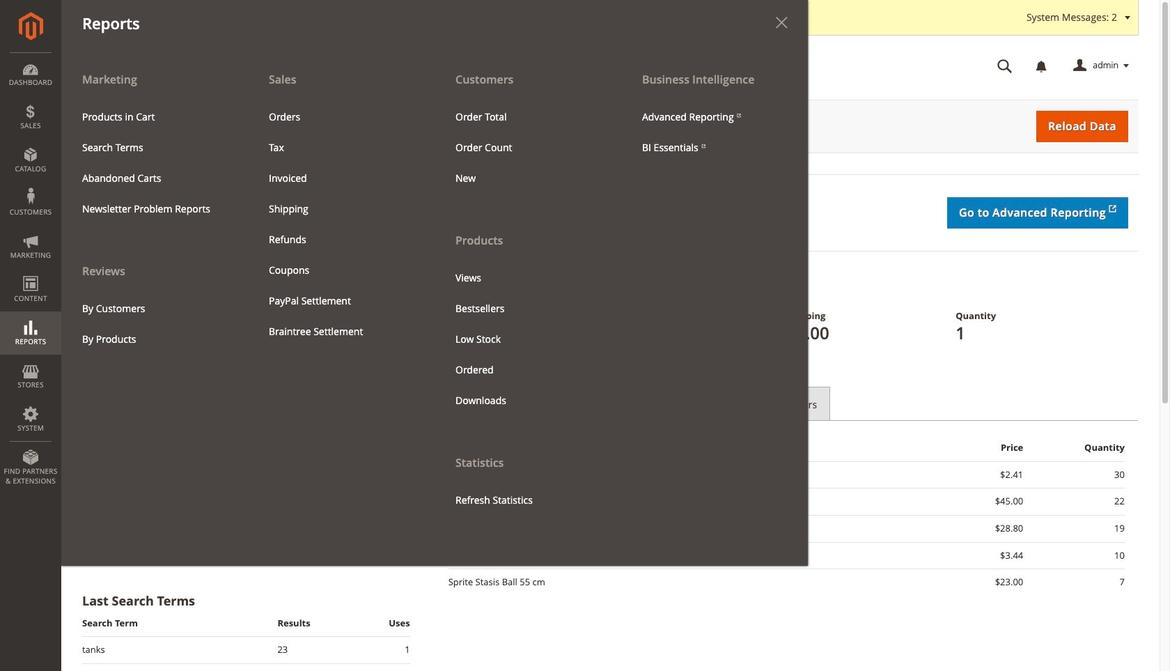 Task type: locate. For each thing, give the bounding box(es) containing it.
menu bar
[[0, 0, 808, 566]]

menu
[[61, 64, 808, 566], [61, 64, 248, 354], [435, 64, 622, 515], [72, 102, 238, 224], [259, 102, 424, 347], [445, 102, 611, 194], [632, 102, 798, 163], [445, 262, 611, 416], [72, 293, 238, 354]]

magento admin panel image
[[18, 12, 43, 40]]



Task type: vqa. For each thing, say whether or not it's contained in the screenshot.
menu bar
yes



